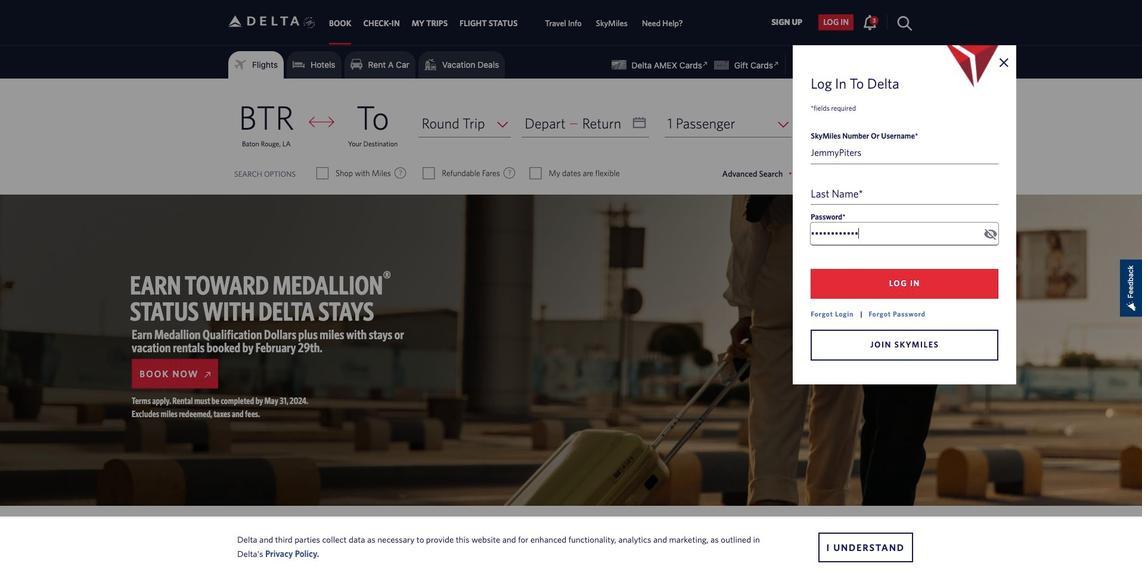 Task type: describe. For each thing, give the bounding box(es) containing it.
Password* password field
[[811, 223, 999, 246]]

delta air lines image
[[228, 3, 300, 40]]

SkyMiles Number Or Username* text field
[[811, 142, 999, 165]]

skyteam image
[[304, 4, 315, 41]]



Task type: vqa. For each thing, say whether or not it's contained in the screenshot.
"Skyteam" image
yes



Task type: locate. For each thing, give the bounding box(es) containing it.
logo image
[[945, 45, 999, 88]]

None text field
[[522, 110, 649, 138]]

None checkbox
[[317, 167, 328, 179], [423, 167, 434, 179], [530, 167, 541, 179], [317, 167, 328, 179], [423, 167, 434, 179], [530, 167, 541, 179]]

Last Name* text field
[[811, 182, 999, 205]]

tab panel
[[0, 79, 1142, 195]]

tab list
[[323, 0, 690, 45]]



